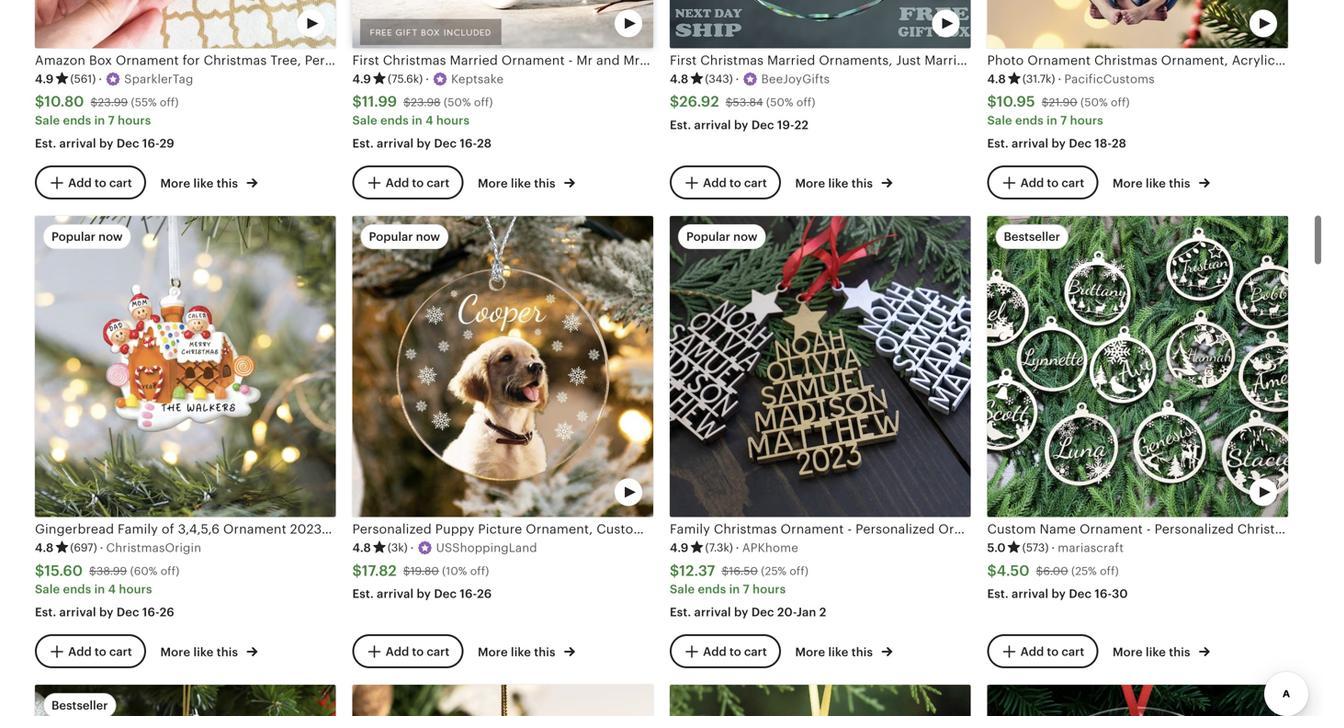 Task type: locate. For each thing, give the bounding box(es) containing it.
7 inside $ 10.80 $ 23.99 (55% off) sale ends in 7 hours est. arrival by dec 16-29
[[108, 113, 115, 127]]

add to cart for 26.92
[[703, 176, 767, 190]]

off) for 17.82
[[470, 565, 489, 577]]

est. down 10.80
[[35, 136, 56, 150]]

by inside the "$ 11.99 $ 23.98 (50% off) sale ends in 4 hours est. arrival by dec 16-28"
[[417, 136, 431, 150]]

more like this for 10.95
[[1113, 177, 1194, 190]]

add to cart button down "$ 12.37 $ 16.50 (25% off) sale ends in 7 hours est. arrival by dec 20-jan 2"
[[670, 634, 781, 669]]

off) right 23.98
[[474, 96, 493, 108]]

ends inside $ 10.95 $ 21.90 (50% off) sale ends in 7 hours est. arrival by dec 18-28
[[1016, 113, 1044, 127]]

in for 15.60
[[94, 582, 105, 596]]

to for 12.37
[[730, 645, 742, 659]]

off) inside "$ 12.37 $ 16.50 (25% off) sale ends in 7 hours est. arrival by dec 20-jan 2"
[[790, 565, 809, 577]]

arrival down 15.60
[[59, 605, 96, 619]]

hours inside "$ 12.37 $ 16.50 (25% off) sale ends in 7 hours est. arrival by dec 20-jan 2"
[[753, 582, 786, 596]]

ornament
[[781, 522, 844, 537], [939, 522, 1002, 537], [1190, 522, 1253, 537]]

arrival inside $ 15.60 $ 38.99 (60% off) sale ends in 4 hours est. arrival by dec 16-26
[[59, 605, 96, 619]]

add to cart button down $ 15.60 $ 38.99 (60% off) sale ends in 4 hours est. arrival by dec 16-26
[[35, 634, 146, 669]]

bestseller inside 'bestseller' link
[[51, 699, 108, 713]]

0 horizontal spatial popular now
[[51, 230, 123, 244]]

like for 26.92
[[829, 177, 849, 190]]

19.80
[[411, 565, 439, 577]]

add to cart
[[68, 176, 132, 190], [386, 176, 450, 190], [703, 176, 767, 190], [1021, 176, 1085, 190], [68, 645, 132, 659], [386, 645, 450, 659], [703, 645, 767, 659], [1021, 645, 1085, 659]]

arrival inside the "$ 11.99 $ 23.98 (50% off) sale ends in 4 hours est. arrival by dec 16-28"
[[377, 136, 414, 150]]

in inside $ 10.80 $ 23.99 (55% off) sale ends in 7 hours est. arrival by dec 16-29
[[94, 113, 105, 127]]

sale down 12.37
[[670, 582, 695, 596]]

off) inside $ 4.50 $ 6.00 (25% off)
[[1101, 565, 1120, 577]]

arrival inside $ 10.95 $ 21.90 (50% off) sale ends in 7 hours est. arrival by dec 18-28
[[1012, 136, 1049, 150]]

2 horizontal spatial 4.9
[[670, 541, 689, 555]]

4.9 for 12.37
[[670, 541, 689, 555]]

cart down "$ 12.37 $ 16.50 (25% off) sale ends in 7 hours est. arrival by dec 20-jan 2"
[[745, 645, 767, 659]]

add
[[68, 176, 92, 190], [386, 176, 409, 190], [703, 176, 727, 190], [1021, 176, 1045, 190], [68, 645, 92, 659], [386, 645, 409, 659], [703, 645, 727, 659], [1021, 645, 1045, 659]]

add to cart button down est. arrival by dec 16-26
[[353, 634, 464, 669]]

7 for 12.37
[[743, 582, 750, 596]]

7 for 10.95
[[1061, 113, 1068, 127]]

this for 15.60
[[217, 645, 238, 659]]

in down 23.99
[[94, 113, 105, 127]]

16- inside $ 15.60 $ 38.99 (60% off) sale ends in 4 hours est. arrival by dec 16-26
[[142, 605, 160, 619]]

to down $ 10.95 $ 21.90 (50% off) sale ends in 7 hours est. arrival by dec 18-28
[[1048, 176, 1059, 190]]

tree
[[1159, 522, 1186, 537]]

3 popular from the left
[[687, 230, 731, 244]]

off) inside $ 17.82 $ 19.80 (10% off)
[[470, 565, 489, 577]]

by down the 21.90
[[1052, 136, 1066, 150]]

popular now
[[51, 230, 123, 244], [369, 230, 440, 244], [687, 230, 758, 244]]

· right "(343)"
[[736, 72, 740, 86]]

7
[[108, 113, 115, 127], [1061, 113, 1068, 127], [743, 582, 750, 596]]

by down 23.99
[[99, 136, 114, 150]]

to down $ 10.80 $ 23.99 (55% off) sale ends in 7 hours est. arrival by dec 16-29
[[95, 176, 106, 190]]

3 (50% from the left
[[1081, 96, 1109, 108]]

in down the 21.90
[[1047, 113, 1058, 127]]

to for 26.92
[[730, 176, 742, 190]]

2 popular from the left
[[369, 230, 413, 244]]

hours down (60%
[[119, 582, 152, 596]]

est. inside "$ 12.37 $ 16.50 (25% off) sale ends in 7 hours est. arrival by dec 20-jan 2"
[[670, 605, 692, 619]]

off) up jan
[[790, 565, 809, 577]]

by inside "$ 12.37 $ 16.50 (25% off) sale ends in 7 hours est. arrival by dec 20-jan 2"
[[735, 605, 749, 619]]

0 horizontal spatial (25%
[[761, 565, 787, 577]]

off) up 18-
[[1112, 96, 1131, 108]]

2 horizontal spatial (50%
[[1081, 96, 1109, 108]]

hours inside the "$ 11.99 $ 23.98 (50% off) sale ends in 4 hours est. arrival by dec 16-28"
[[437, 113, 470, 127]]

· right (75.6k)
[[426, 72, 429, 86]]

personalized puppy picture ornament, custom dog ornament, christmas gifts, gift for dog owners, gift for pet lovers, christmas ornament image
[[353, 216, 654, 517]]

2 - from the left
[[1084, 522, 1089, 537]]

(25%
[[761, 565, 787, 577], [1072, 565, 1098, 577]]

(60%
[[130, 565, 158, 577]]

0 horizontal spatial popular
[[51, 230, 96, 244]]

ends
[[63, 113, 91, 127], [381, 113, 409, 127], [1016, 113, 1044, 127], [63, 582, 91, 596], [698, 582, 727, 596]]

(75.6k)
[[388, 73, 423, 85]]

christmas left 'tree'
[[1092, 522, 1156, 537]]

4.8
[[670, 72, 689, 86], [988, 72, 1007, 86], [35, 541, 54, 555], [353, 541, 371, 555]]

ends down 10.80
[[63, 113, 91, 127]]

add to cart button
[[35, 165, 146, 200], [353, 165, 464, 200], [670, 165, 781, 200], [988, 165, 1099, 200], [35, 634, 146, 669], [353, 634, 464, 669], [670, 634, 781, 669], [988, 634, 1099, 669]]

4.8 up 26.92
[[670, 72, 689, 86]]

ends inside the "$ 11.99 $ 23.98 (50% off) sale ends in 4 hours est. arrival by dec 16-28"
[[381, 113, 409, 127]]

1 popular now from the left
[[51, 230, 123, 244]]

cart for 15.60
[[109, 645, 132, 659]]

amazon box ornament for christmas tree, personalized shipping label, mini amazon box tree decor, gift for amazon lover image
[[35, 0, 336, 48]]

like for 17.82
[[511, 645, 531, 659]]

16- for 10.80
[[142, 136, 160, 150]]

20-
[[778, 605, 797, 619]]

$ 17.82 $ 19.80 (10% off)
[[353, 562, 489, 579]]

product video element for 26.92
[[670, 0, 971, 48]]

dec down (60%
[[117, 605, 139, 619]]

(50% right the 21.90
[[1081, 96, 1109, 108]]

cart down est. arrival by dec 19-22
[[745, 176, 767, 190]]

product video element
[[35, 0, 336, 48], [353, 0, 654, 48], [670, 0, 971, 48], [988, 0, 1289, 48], [353, 216, 654, 517], [988, 216, 1289, 517], [670, 685, 971, 716]]

16- inside the "$ 11.99 $ 23.98 (50% off) sale ends in 4 hours est. arrival by dec 16-28"
[[460, 136, 477, 150]]

cart for 10.95
[[1062, 176, 1085, 190]]

more like this link for 11.99
[[478, 173, 575, 192]]

to down est. arrival by dec 19-22
[[730, 176, 742, 190]]

1 (25% from the left
[[761, 565, 787, 577]]

· right (573)
[[1052, 541, 1056, 555]]

first christmas married ornament - mr and mrs tree christmas ornament - our first christmas married as mr and mrs ornament - personalized image
[[353, 0, 654, 48]]

4 down 23.98
[[426, 113, 434, 127]]

ends down 11.99
[[381, 113, 409, 127]]

add to cart for 12.37
[[703, 645, 767, 659]]

to
[[95, 176, 106, 190], [412, 176, 424, 190], [730, 176, 742, 190], [1048, 176, 1059, 190], [95, 645, 106, 659], [412, 645, 424, 659], [730, 645, 742, 659], [1048, 645, 1059, 659]]

· right "(31.7k)"
[[1059, 72, 1062, 86]]

7 inside "$ 12.37 $ 16.50 (25% off) sale ends in 7 hours est. arrival by dec 20-jan 2"
[[743, 582, 750, 596]]

4.8 up 15.60
[[35, 541, 54, 555]]

est. arrival by dec 19-22
[[670, 118, 809, 132]]

- right names
[[1084, 522, 1089, 537]]

off) inside $ 26.92 $ 53.84 (50% off)
[[797, 96, 816, 108]]

sale down 11.99
[[353, 113, 378, 127]]

to down est. arrival by dec 16-26
[[412, 645, 424, 659]]

hours inside $ 15.60 $ 38.99 (60% off) sale ends in 4 hours est. arrival by dec 16-26
[[119, 582, 152, 596]]

4 inside the "$ 11.99 $ 23.98 (50% off) sale ends in 4 hours est. arrival by dec 16-28"
[[426, 113, 434, 127]]

sale for 10.80
[[35, 113, 60, 127]]

1 horizontal spatial 4.9
[[353, 72, 371, 86]]

add to cart down est. arrival by dec 16-26
[[386, 645, 450, 659]]

(25% for 4.50
[[1072, 565, 1098, 577]]

(50% for 26.92
[[767, 96, 794, 108]]

0 horizontal spatial 4.9
[[35, 72, 54, 86]]

2 horizontal spatial now
[[734, 230, 758, 244]]

sale inside $ 10.95 $ 21.90 (50% off) sale ends in 7 hours est. arrival by dec 18-28
[[988, 113, 1013, 127]]

1 now from the left
[[98, 230, 123, 244]]

(50% inside $ 10.95 $ 21.90 (50% off) sale ends in 7 hours est. arrival by dec 18-28
[[1081, 96, 1109, 108]]

$ 10.80 $ 23.99 (55% off) sale ends in 7 hours est. arrival by dec 16-29
[[35, 93, 179, 150]]

1 horizontal spatial christmas
[[1092, 522, 1156, 537]]

28 inside $ 10.95 $ 21.90 (50% off) sale ends in 7 hours est. arrival by dec 18-28
[[1112, 136, 1127, 150]]

1 horizontal spatial (50%
[[767, 96, 794, 108]]

hours up 18-
[[1071, 113, 1104, 127]]

dec inside $ 15.60 $ 38.99 (60% off) sale ends in 4 hours est. arrival by dec 16-26
[[117, 605, 139, 619]]

7 down 16.50 at the bottom
[[743, 582, 750, 596]]

sale down 10.95
[[988, 113, 1013, 127]]

add to cart down est. arrival by dec 16-30 at the right bottom
[[1021, 645, 1085, 659]]

0 horizontal spatial ornament
[[781, 522, 844, 537]]

12.37
[[680, 562, 716, 579]]

·
[[99, 72, 102, 86], [426, 72, 429, 86], [736, 72, 740, 86], [1059, 72, 1062, 86], [100, 541, 103, 555], [411, 541, 414, 555], [736, 541, 740, 555], [1052, 541, 1056, 555]]

by down 38.99 in the bottom left of the page
[[99, 605, 114, 619]]

4 for 15.60
[[108, 582, 116, 596]]

more for 15.60
[[160, 645, 191, 659]]

7 down 23.99
[[108, 113, 115, 127]]

-
[[848, 522, 853, 537], [1084, 522, 1089, 537]]

16-
[[142, 136, 160, 150], [460, 136, 477, 150], [460, 587, 477, 601], [1095, 587, 1112, 601], [142, 605, 160, 619]]

bestseller link
[[35, 685, 336, 716]]

more like this link for 12.37
[[796, 642, 893, 661]]

more for 17.82
[[478, 645, 508, 659]]

dec inside $ 10.80 $ 23.99 (55% off) sale ends in 7 hours est. arrival by dec 16-29
[[117, 136, 139, 150]]

ornament right 'tree'
[[1190, 522, 1253, 537]]

add to cart button down est. arrival by dec 16-30 at the right bottom
[[988, 634, 1099, 669]]

now for 12.37
[[734, 230, 758, 244]]

38.99
[[96, 565, 127, 577]]

(25% inside $ 4.50 $ 6.00 (25% off)
[[1072, 565, 1098, 577]]

sale inside $ 10.80 $ 23.99 (55% off) sale ends in 7 hours est. arrival by dec 16-29
[[35, 113, 60, 127]]

$ inside $ 4.50 $ 6.00 (25% off)
[[1037, 565, 1044, 577]]

ends down 12.37
[[698, 582, 727, 596]]

in inside "$ 12.37 $ 16.50 (25% off) sale ends in 7 hours est. arrival by dec 20-jan 2"
[[730, 582, 740, 596]]

sale down 10.80
[[35, 113, 60, 127]]

22
[[795, 118, 809, 132]]

more like this
[[160, 177, 241, 190], [478, 177, 559, 190], [796, 177, 876, 190], [1113, 177, 1194, 190], [160, 645, 241, 659], [478, 645, 559, 659], [796, 645, 876, 659], [1113, 645, 1194, 659]]

2 28 from the left
[[1112, 136, 1127, 150]]

28 for 10.95
[[1112, 136, 1127, 150]]

by down $ 26.92 $ 53.84 (50% off)
[[735, 118, 749, 132]]

0 horizontal spatial -
[[848, 522, 853, 537]]

ends down 15.60
[[63, 582, 91, 596]]

sale
[[35, 113, 60, 127], [353, 113, 378, 127], [988, 113, 1013, 127], [35, 582, 60, 596], [670, 582, 695, 596]]

this for 12.37
[[852, 645, 873, 659]]

hours inside $ 10.95 $ 21.90 (50% off) sale ends in 7 hours est. arrival by dec 18-28
[[1071, 113, 1104, 127]]

ornament up 5.0
[[939, 522, 1002, 537]]

add to cart button for 11.99
[[353, 165, 464, 200]]

like for 15.60
[[194, 645, 214, 659]]

28 inside the "$ 11.99 $ 23.98 (50% off) sale ends in 4 hours est. arrival by dec 16-28"
[[477, 136, 492, 150]]

cart
[[109, 176, 132, 190], [427, 176, 450, 190], [745, 176, 767, 190], [1062, 176, 1085, 190], [109, 645, 132, 659], [427, 645, 450, 659], [745, 645, 767, 659], [1062, 645, 1085, 659]]

add for 17.82
[[386, 645, 409, 659]]

1 horizontal spatial ornament
[[939, 522, 1002, 537]]

popular
[[51, 230, 96, 244], [369, 230, 413, 244], [687, 230, 731, 244]]

couples christmas ornament - personalized couple names christmas ornament - our first christmas together - new couple gift image
[[670, 685, 971, 716]]

4.9 up 10.80
[[35, 72, 54, 86]]

16- inside $ 10.80 $ 23.99 (55% off) sale ends in 7 hours est. arrival by dec 16-29
[[142, 136, 160, 150]]

0 horizontal spatial bestseller
[[51, 699, 108, 713]]

$
[[35, 93, 44, 110], [353, 93, 362, 110], [670, 93, 680, 110], [988, 93, 997, 110], [91, 96, 98, 108], [404, 96, 411, 108], [726, 96, 733, 108], [1042, 96, 1049, 108], [35, 562, 44, 579], [353, 562, 362, 579], [670, 562, 680, 579], [988, 562, 997, 579], [89, 565, 96, 577], [403, 565, 411, 577], [722, 565, 729, 577], [1037, 565, 1044, 577]]

0 vertical spatial bestseller
[[1004, 230, 1061, 244]]

2 (50% from the left
[[767, 96, 794, 108]]

ornament left "personalized"
[[781, 522, 844, 537]]

est. down 11.99
[[353, 136, 374, 150]]

4 inside $ 15.60 $ 38.99 (60% off) sale ends in 4 hours est. arrival by dec 16-26
[[108, 582, 116, 596]]

off) inside the "$ 11.99 $ 23.98 (50% off) sale ends in 4 hours est. arrival by dec 16-28"
[[474, 96, 493, 108]]

cart for 12.37
[[745, 645, 767, 659]]

ends inside $ 10.80 $ 23.99 (55% off) sale ends in 7 hours est. arrival by dec 16-29
[[63, 113, 91, 127]]

28
[[477, 136, 492, 150], [1112, 136, 1127, 150]]

(50% up 19-
[[767, 96, 794, 108]]

est. down 26.92
[[670, 118, 692, 132]]

26 down $ 17.82 $ 19.80 (10% off)
[[477, 587, 492, 601]]

1 horizontal spatial now
[[416, 230, 440, 244]]

2 now from the left
[[416, 230, 440, 244]]

sale inside "$ 12.37 $ 16.50 (25% off) sale ends in 7 hours est. arrival by dec 20-jan 2"
[[670, 582, 695, 596]]

(50% inside $ 26.92 $ 53.84 (50% off)
[[767, 96, 794, 108]]

bestseller
[[1004, 230, 1061, 244], [51, 699, 108, 713]]

by inside $ 10.95 $ 21.90 (50% off) sale ends in 7 hours est. arrival by dec 18-28
[[1052, 136, 1066, 150]]

21.90
[[1049, 96, 1078, 108]]

dec
[[752, 118, 775, 132], [117, 136, 139, 150], [434, 136, 457, 150], [1070, 136, 1092, 150], [434, 587, 457, 601], [1070, 587, 1092, 601], [117, 605, 139, 619], [752, 605, 775, 619]]

add for 10.80
[[68, 176, 92, 190]]

heart first christmas in our new home ornament, watercolor custom new home photo christmas ornaments, 2023 new house ornament gift image
[[353, 685, 654, 716]]

more like this link for 4.50
[[1113, 642, 1211, 661]]

1 horizontal spatial popular now
[[369, 230, 440, 244]]

(50% for 10.95
[[1081, 96, 1109, 108]]

1 ornament from the left
[[781, 522, 844, 537]]

more
[[160, 177, 191, 190], [478, 177, 508, 190], [796, 177, 826, 190], [1113, 177, 1143, 190], [160, 645, 191, 659], [478, 645, 508, 659], [796, 645, 826, 659], [1113, 645, 1143, 659]]

· right (7.3k)
[[736, 541, 740, 555]]

off)
[[160, 96, 179, 108], [474, 96, 493, 108], [797, 96, 816, 108], [1112, 96, 1131, 108], [161, 565, 180, 577], [470, 565, 489, 577], [790, 565, 809, 577], [1101, 565, 1120, 577]]

3 now from the left
[[734, 230, 758, 244]]

$ 11.99 $ 23.98 (50% off) sale ends in 4 hours est. arrival by dec 16-28
[[353, 93, 493, 150]]

hours
[[118, 113, 151, 127], [437, 113, 470, 127], [1071, 113, 1104, 127], [119, 582, 152, 596], [753, 582, 786, 596]]

more like this for 15.60
[[160, 645, 241, 659]]

1 horizontal spatial popular
[[369, 230, 413, 244]]

1 horizontal spatial 26
[[477, 587, 492, 601]]

1 vertical spatial bestseller
[[51, 699, 108, 713]]

off) up 22
[[797, 96, 816, 108]]

(3k)
[[388, 541, 408, 554]]

ends for 10.95
[[1016, 113, 1044, 127]]

add for 10.95
[[1021, 176, 1045, 190]]

add to cart button down $ 10.95 $ 21.90 (50% off) sale ends in 7 hours est. arrival by dec 18-28
[[988, 165, 1099, 200]]

53.84
[[733, 96, 764, 108]]

product video element for 4.50
[[988, 216, 1289, 517]]

(50% inside the "$ 11.99 $ 23.98 (50% off) sale ends in 4 hours est. arrival by dec 16-28"
[[444, 96, 471, 108]]

cart for 10.80
[[109, 176, 132, 190]]

4.9
[[35, 72, 54, 86], [353, 72, 371, 86], [670, 541, 689, 555]]

4.9 for 10.80
[[35, 72, 54, 86]]

add for 4.50
[[1021, 645, 1045, 659]]

1 horizontal spatial 4
[[426, 113, 434, 127]]

est. down 15.60
[[35, 605, 56, 619]]

to for 15.60
[[95, 645, 106, 659]]

(561)
[[70, 73, 96, 85]]

26
[[477, 587, 492, 601], [160, 605, 174, 619]]

in for 11.99
[[412, 113, 423, 127]]

(55%
[[131, 96, 157, 108]]

sale inside the "$ 11.99 $ 23.98 (50% off) sale ends in 4 hours est. arrival by dec 16-28"
[[353, 113, 378, 127]]

more like this link
[[160, 173, 258, 192], [478, 173, 575, 192], [796, 173, 893, 192], [1113, 173, 1211, 192], [160, 642, 258, 661], [478, 642, 575, 661], [796, 642, 893, 661], [1113, 642, 1211, 661]]

0 horizontal spatial 26
[[160, 605, 174, 619]]

off) inside $ 10.95 $ 21.90 (50% off) sale ends in 7 hours est. arrival by dec 18-28
[[1112, 96, 1131, 108]]

add to cart down $ 10.95 $ 21.90 (50% off) sale ends in 7 hours est. arrival by dec 18-28
[[1021, 176, 1085, 190]]

4.50
[[997, 562, 1030, 579]]

ends inside $ 15.60 $ 38.99 (60% off) sale ends in 4 hours est. arrival by dec 16-26
[[63, 582, 91, 596]]

cart down est. arrival by dec 16-26
[[427, 645, 450, 659]]

1 28 from the left
[[477, 136, 492, 150]]

(25% for 12.37
[[761, 565, 787, 577]]

hours for 10.80
[[118, 113, 151, 127]]

off) right (55%
[[160, 96, 179, 108]]

dec inside the "$ 11.99 $ 23.98 (50% off) sale ends in 4 hours est. arrival by dec 16-28"
[[434, 136, 457, 150]]

this
[[217, 177, 238, 190], [534, 177, 556, 190], [852, 177, 873, 190], [1170, 177, 1191, 190], [217, 645, 238, 659], [534, 645, 556, 659], [852, 645, 873, 659], [1170, 645, 1191, 659]]

ends inside "$ 12.37 $ 16.50 (25% off) sale ends in 7 hours est. arrival by dec 20-jan 2"
[[698, 582, 727, 596]]

2 horizontal spatial popular now
[[687, 230, 758, 244]]

off) for 11.99
[[474, 96, 493, 108]]

in for 10.95
[[1047, 113, 1058, 127]]

cart down $ 10.80 $ 23.99 (55% off) sale ends in 7 hours est. arrival by dec 16-29
[[109, 176, 132, 190]]

popular now for 12.37
[[687, 230, 758, 244]]

4.9 down family
[[670, 541, 689, 555]]

2 horizontal spatial popular
[[687, 230, 731, 244]]

ends down 10.95
[[1016, 113, 1044, 127]]

it's not what's under the tree ornament, family ornament, inspirational christmas, xmas tree decoration, family gift,  xmas ornament image
[[988, 685, 1289, 716]]

0 horizontal spatial now
[[98, 230, 123, 244]]

4.8 for 15.60
[[35, 541, 54, 555]]

hours up 20-
[[753, 582, 786, 596]]

add to cart down est. arrival by dec 19-22
[[703, 176, 767, 190]]

1 vertical spatial 26
[[160, 605, 174, 619]]

0 horizontal spatial 28
[[477, 136, 492, 150]]

by down 16.50 at the bottom
[[735, 605, 749, 619]]

add to cart down $ 15.60 $ 38.99 (60% off) sale ends in 4 hours est. arrival by dec 16-26
[[68, 645, 132, 659]]

3 popular now from the left
[[687, 230, 758, 244]]

hours down (55%
[[118, 113, 151, 127]]

(31.7k)
[[1023, 73, 1056, 85]]

add to cart down $ 10.80 $ 23.99 (55% off) sale ends in 7 hours est. arrival by dec 16-29
[[68, 176, 132, 190]]

off) inside $ 10.80 $ 23.99 (55% off) sale ends in 7 hours est. arrival by dec 16-29
[[160, 96, 179, 108]]

sale inside $ 15.60 $ 38.99 (60% off) sale ends in 4 hours est. arrival by dec 16-26
[[35, 582, 60, 596]]

in down 23.98
[[412, 113, 423, 127]]

(25% inside "$ 12.37 $ 16.50 (25% off) sale ends in 7 hours est. arrival by dec 20-jan 2"
[[761, 565, 787, 577]]

hours for 12.37
[[753, 582, 786, 596]]

in inside $ 10.95 $ 21.90 (50% off) sale ends in 7 hours est. arrival by dec 18-28
[[1047, 113, 1058, 127]]

1 vertical spatial 4
[[108, 582, 116, 596]]

by
[[735, 118, 749, 132], [99, 136, 114, 150], [417, 136, 431, 150], [1052, 136, 1066, 150], [417, 587, 431, 601], [1052, 587, 1066, 601], [99, 605, 114, 619], [735, 605, 749, 619]]

(7.3k)
[[706, 541, 733, 554]]

add to cart button down $ 10.80 $ 23.99 (55% off) sale ends in 7 hours est. arrival by dec 16-29
[[35, 165, 146, 200]]

cart down est. arrival by dec 16-30 at the right bottom
[[1062, 645, 1085, 659]]

4 for 11.99
[[426, 113, 434, 127]]

add for 12.37
[[703, 645, 727, 659]]

dec left 18-
[[1070, 136, 1092, 150]]

off) for 10.95
[[1112, 96, 1131, 108]]

0 horizontal spatial 7
[[108, 113, 115, 127]]

est.
[[670, 118, 692, 132], [35, 136, 56, 150], [353, 136, 374, 150], [988, 136, 1009, 150], [353, 587, 374, 601], [988, 587, 1009, 601], [35, 605, 56, 619], [670, 605, 692, 619]]

7 down the 21.90
[[1061, 113, 1068, 127]]

1 horizontal spatial 28
[[1112, 136, 1127, 150]]

arrival down 12.37
[[695, 605, 732, 619]]

in inside $ 15.60 $ 38.99 (60% off) sale ends in 4 hours est. arrival by dec 16-26
[[94, 582, 105, 596]]

· right (561)
[[99, 72, 102, 86]]

4.8 up 17.82
[[353, 541, 371, 555]]

1 horizontal spatial -
[[1084, 522, 1089, 537]]

in inside the "$ 11.99 $ 23.98 (50% off) sale ends in 4 hours est. arrival by dec 16-28"
[[412, 113, 423, 127]]

7 inside $ 10.95 $ 21.90 (50% off) sale ends in 7 hours est. arrival by dec 18-28
[[1061, 113, 1068, 127]]

0 vertical spatial 4
[[426, 113, 434, 127]]

4.9 for 11.99
[[353, 72, 371, 86]]

1 (50% from the left
[[444, 96, 471, 108]]

cart down $ 15.60 $ 38.99 (60% off) sale ends in 4 hours est. arrival by dec 16-26
[[109, 645, 132, 659]]

2 popular now from the left
[[369, 230, 440, 244]]

off) up "30"
[[1101, 565, 1120, 577]]

hours inside $ 10.80 $ 23.99 (55% off) sale ends in 7 hours est. arrival by dec 16-29
[[118, 113, 151, 127]]

est. inside the "$ 11.99 $ 23.98 (50% off) sale ends in 4 hours est. arrival by dec 16-28"
[[353, 136, 374, 150]]

30
[[1112, 587, 1129, 601]]

add down est. arrival by dec 19-22
[[703, 176, 727, 190]]

in
[[94, 113, 105, 127], [412, 113, 423, 127], [1047, 113, 1058, 127], [94, 582, 105, 596], [730, 582, 740, 596]]

in for 10.80
[[94, 113, 105, 127]]

· right (697)
[[100, 541, 103, 555]]

add to cart for 11.99
[[386, 176, 450, 190]]

- left "personalized"
[[848, 522, 853, 537]]

1 popular from the left
[[51, 230, 96, 244]]

0 horizontal spatial christmas
[[714, 522, 777, 537]]

add down $ 10.80 $ 23.99 (55% off) sale ends in 7 hours est. arrival by dec 16-29
[[68, 176, 92, 190]]

to down est. arrival by dec 16-30 at the right bottom
[[1048, 645, 1059, 659]]

2 horizontal spatial ornament
[[1190, 522, 1253, 537]]

product video element for 11.99
[[353, 0, 654, 48]]

1 christmas from the left
[[714, 522, 777, 537]]

personalized
[[856, 522, 935, 537]]

to down the "$ 11.99 $ 23.98 (50% off) sale ends in 4 hours est. arrival by dec 16-28"
[[412, 176, 424, 190]]

gingerbread family of 3,4,5,6 ornament 2023, personalized gingerbread house family christmas ornament, ornament with name, family of 3 gifts image
[[35, 216, 336, 517]]

18-
[[1095, 136, 1112, 150]]

1 horizontal spatial (25%
[[1072, 565, 1098, 577]]

est. down 10.95
[[988, 136, 1009, 150]]

dec inside $ 10.95 $ 21.90 (50% off) sale ends in 7 hours est. arrival by dec 18-28
[[1070, 136, 1092, 150]]

0 horizontal spatial 4
[[108, 582, 116, 596]]

arrival
[[695, 118, 732, 132], [59, 136, 96, 150], [377, 136, 414, 150], [1012, 136, 1049, 150], [377, 587, 414, 601], [1012, 587, 1049, 601], [59, 605, 96, 619], [695, 605, 732, 619]]

1 horizontal spatial 7
[[743, 582, 750, 596]]

4
[[426, 113, 434, 127], [108, 582, 116, 596]]

off) inside $ 15.60 $ 38.99 (60% off) sale ends in 4 hours est. arrival by dec 16-26
[[161, 565, 180, 577]]

0 horizontal spatial (50%
[[444, 96, 471, 108]]

hours down 23.98
[[437, 113, 470, 127]]

more like this link for 17.82
[[478, 642, 575, 661]]

(50%
[[444, 96, 471, 108], [767, 96, 794, 108], [1081, 96, 1109, 108]]

by down "6.00"
[[1052, 587, 1066, 601]]

(697)
[[70, 541, 97, 554]]

off) right the (10%
[[470, 565, 489, 577]]

16.50
[[729, 565, 758, 577]]

2 horizontal spatial 7
[[1061, 113, 1068, 127]]

(50% right 23.98
[[444, 96, 471, 108]]

now
[[98, 230, 123, 244], [416, 230, 440, 244], [734, 230, 758, 244]]

christmas
[[714, 522, 777, 537], [1092, 522, 1156, 537]]

dec left 20-
[[752, 605, 775, 619]]

dec down 23.98
[[434, 136, 457, 150]]

add down $ 15.60 $ 38.99 (60% off) sale ends in 4 hours est. arrival by dec 16-26
[[68, 645, 92, 659]]

2 (25% from the left
[[1072, 565, 1098, 577]]

like
[[194, 177, 214, 190], [511, 177, 531, 190], [829, 177, 849, 190], [1146, 177, 1167, 190], [194, 645, 214, 659], [511, 645, 531, 659], [829, 645, 849, 659], [1146, 645, 1167, 659]]

family
[[670, 522, 711, 537]]

5.0
[[988, 541, 1006, 555]]

$ inside $ 17.82 $ 19.80 (10% off)
[[403, 565, 411, 577]]

to for 10.95
[[1048, 176, 1059, 190]]

4.8 up 10.95
[[988, 72, 1007, 86]]

off) for 4.50
[[1101, 565, 1120, 577]]



Task type: describe. For each thing, give the bounding box(es) containing it.
cart for 4.50
[[1062, 645, 1085, 659]]

family christmas ornament - personalized ornament with names - christmas tree ornament image
[[670, 216, 971, 517]]

add to cart for 15.60
[[68, 645, 132, 659]]

est. inside $ 15.60 $ 38.99 (60% off) sale ends in 4 hours est. arrival by dec 16-26
[[35, 605, 56, 619]]

16- for 15.60
[[142, 605, 160, 619]]

add to cart button for 15.60
[[35, 634, 146, 669]]

4.8 for 17.82
[[353, 541, 371, 555]]

1 horizontal spatial bestseller
[[1004, 230, 1061, 244]]

add to cart for 17.82
[[386, 645, 450, 659]]

more for 10.80
[[160, 177, 191, 190]]

family christmas ornament - personalized ornament with names - christmas tree ornament
[[670, 522, 1253, 537]]

(573)
[[1023, 541, 1049, 554]]

first christmas married ornaments, just married bauble,personalised mr and mrs christmas photo decoration,couple wedding gifts 2023 ornament image
[[670, 0, 971, 48]]

ends for 10.80
[[63, 113, 91, 127]]

est. arrival by dec 16-26
[[353, 587, 492, 601]]

this for 11.99
[[534, 177, 556, 190]]

est. down 4.50 on the right bottom of page
[[988, 587, 1009, 601]]

by inside $ 15.60 $ 38.99 (60% off) sale ends in 4 hours est. arrival by dec 16-26
[[99, 605, 114, 619]]

dec inside "$ 12.37 $ 16.50 (25% off) sale ends in 7 hours est. arrival by dec 20-jan 2"
[[752, 605, 775, 619]]

like for 4.50
[[1146, 645, 1167, 659]]

like for 10.80
[[194, 177, 214, 190]]

off) for 10.80
[[160, 96, 179, 108]]

off) for 26.92
[[797, 96, 816, 108]]

est. arrival by dec 16-30
[[988, 587, 1129, 601]]

7 for 10.80
[[108, 113, 115, 127]]

with
[[1006, 522, 1034, 537]]

add to cart button for 12.37
[[670, 634, 781, 669]]

jan
[[797, 605, 817, 619]]

19-
[[778, 118, 795, 132]]

more for 11.99
[[478, 177, 508, 190]]

cart for 26.92
[[745, 176, 767, 190]]

4.8 for 26.92
[[670, 72, 689, 86]]

15.60
[[44, 562, 83, 579]]

add to cart button for 17.82
[[353, 634, 464, 669]]

more like this link for 15.60
[[160, 642, 258, 661]]

more for 4.50
[[1113, 645, 1143, 659]]

17.82
[[362, 562, 397, 579]]

ends for 15.60
[[63, 582, 91, 596]]

popular now for 15.60
[[51, 230, 123, 244]]

10.95
[[997, 93, 1036, 110]]

$ 4.50 $ 6.00 (25% off)
[[988, 562, 1120, 579]]

$ inside $ 26.92 $ 53.84 (50% off)
[[726, 96, 733, 108]]

by inside $ 10.80 $ 23.99 (55% off) sale ends in 7 hours est. arrival by dec 16-29
[[99, 136, 114, 150]]

23.98
[[411, 96, 441, 108]]

more like this for 12.37
[[796, 645, 876, 659]]

arrival down 26.92
[[695, 118, 732, 132]]

11.99
[[362, 93, 397, 110]]

est. inside $ 10.80 $ 23.99 (55% off) sale ends in 7 hours est. arrival by dec 16-29
[[35, 136, 56, 150]]

more like this link for 26.92
[[796, 173, 893, 192]]

arrival down 17.82
[[377, 587, 414, 601]]

29
[[160, 136, 174, 150]]

like for 11.99
[[511, 177, 531, 190]]

2
[[820, 605, 827, 619]]

add for 15.60
[[68, 645, 92, 659]]

custom name ornament - personalized christmas ornament - personalized tree decoration - stocking tag - gift tag -personalized christmas gift image
[[988, 216, 1289, 517]]

$ 26.92 $ 53.84 (50% off)
[[670, 93, 816, 110]]

more for 10.95
[[1113, 177, 1143, 190]]

product video element for 10.80
[[35, 0, 336, 48]]

add to cart for 10.80
[[68, 176, 132, 190]]

add for 11.99
[[386, 176, 409, 190]]

0 vertical spatial 26
[[477, 587, 492, 601]]

est. inside $ 10.95 $ 21.90 (50% off) sale ends in 7 hours est. arrival by dec 18-28
[[988, 136, 1009, 150]]

this for 10.95
[[1170, 177, 1191, 190]]

· for 15.60
[[100, 541, 103, 555]]

2 ornament from the left
[[939, 522, 1002, 537]]

now for 15.60
[[98, 230, 123, 244]]

$ 12.37 $ 16.50 (25% off) sale ends in 7 hours est. arrival by dec 20-jan 2
[[670, 562, 827, 619]]

dec left 19-
[[752, 118, 775, 132]]

hours for 15.60
[[119, 582, 152, 596]]

dec down $ 4.50 $ 6.00 (25% off)
[[1070, 587, 1092, 601]]

dec down the (10%
[[434, 587, 457, 601]]

photo ornament christmas ornament, acrylic ornament, custom family photo ornament, acrylic picture ornament, family ornaments, xmas gift image
[[988, 0, 1289, 48]]

add to cart button for 4.50
[[988, 634, 1099, 669]]

sale for 15.60
[[35, 582, 60, 596]]

this for 4.50
[[1170, 645, 1191, 659]]

3 ornament from the left
[[1190, 522, 1253, 537]]

product video element for 10.95
[[988, 0, 1289, 48]]

arrival inside "$ 12.37 $ 16.50 (25% off) sale ends in 7 hours est. arrival by dec 20-jan 2"
[[695, 605, 732, 619]]

ends for 12.37
[[698, 582, 727, 596]]

to for 4.50
[[1048, 645, 1059, 659]]

26.92
[[680, 93, 720, 110]]

est. down 17.82
[[353, 587, 374, 601]]

arrival inside $ 10.80 $ 23.99 (55% off) sale ends in 7 hours est. arrival by dec 16-29
[[59, 136, 96, 150]]

4.8 for 10.95
[[988, 72, 1007, 86]]

names
[[1038, 522, 1081, 537]]

16- for 11.99
[[460, 136, 477, 150]]

more like this for 17.82
[[478, 645, 559, 659]]

to for 17.82
[[412, 645, 424, 659]]

1 - from the left
[[848, 522, 853, 537]]

arrival down 4.50 on the right bottom of page
[[1012, 587, 1049, 601]]

$ 10.95 $ 21.90 (50% off) sale ends in 7 hours est. arrival by dec 18-28
[[988, 93, 1131, 150]]

popular for 15.60
[[51, 230, 96, 244]]

add for 26.92
[[703, 176, 727, 190]]

this for 10.80
[[217, 177, 238, 190]]

add to cart button for 26.92
[[670, 165, 781, 200]]

· for 26.92
[[736, 72, 740, 86]]

by down 19.80
[[417, 587, 431, 601]]

hours for 11.99
[[437, 113, 470, 127]]

(343)
[[705, 73, 733, 85]]

sale for 11.99
[[353, 113, 378, 127]]

2 christmas from the left
[[1092, 522, 1156, 537]]

6.00
[[1044, 565, 1069, 577]]

more like this for 11.99
[[478, 177, 559, 190]]

10.80
[[44, 93, 84, 110]]

more for 12.37
[[796, 645, 826, 659]]

· for 10.95
[[1059, 72, 1062, 86]]

sale for 10.95
[[988, 113, 1013, 127]]

(10%
[[442, 565, 467, 577]]

to for 10.80
[[95, 176, 106, 190]]

off) for 12.37
[[790, 565, 809, 577]]

this for 17.82
[[534, 645, 556, 659]]

i am strong ornament, scripture christmas ornament, bible verse gift, affirmation gifts for her, secret santa gift, christmas gift exchange image
[[35, 685, 336, 716]]

ends for 11.99
[[381, 113, 409, 127]]

add to cart for 10.95
[[1021, 176, 1085, 190]]

26 inside $ 15.60 $ 38.99 (60% off) sale ends in 4 hours est. arrival by dec 16-26
[[160, 605, 174, 619]]

23.99
[[98, 96, 128, 108]]

to for 11.99
[[412, 176, 424, 190]]

add to cart for 4.50
[[1021, 645, 1085, 659]]

off) for 15.60
[[161, 565, 180, 577]]

28 for 11.99
[[477, 136, 492, 150]]

more like this for 26.92
[[796, 177, 876, 190]]

$ 15.60 $ 38.99 (60% off) sale ends in 4 hours est. arrival by dec 16-26
[[35, 562, 180, 619]]

product video element for 17.82
[[353, 216, 654, 517]]

more like this link for 10.80
[[160, 173, 258, 192]]

(50% for 11.99
[[444, 96, 471, 108]]

add to cart button for 10.80
[[35, 165, 146, 200]]



Task type: vqa. For each thing, say whether or not it's contained in the screenshot.
18.99
no



